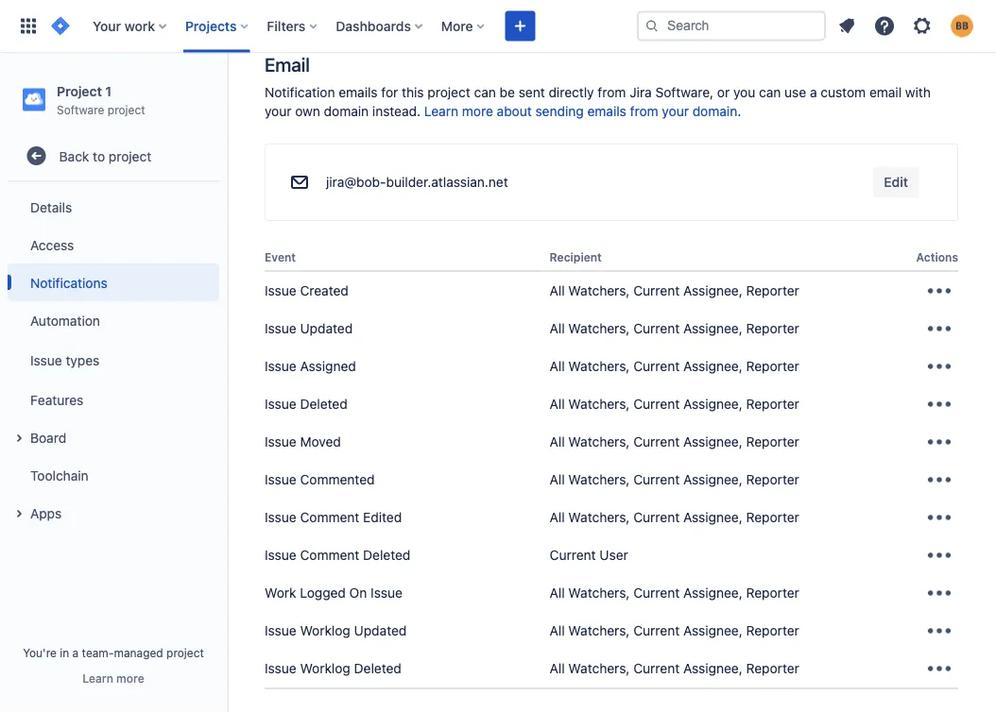 Task type: vqa. For each thing, say whether or not it's contained in the screenshot.
the Adjust update settings icon
no



Task type: locate. For each thing, give the bounding box(es) containing it.
someone
[[825, 0, 881, 8]]

2 all watchers, current assignee, reporter from the top
[[550, 321, 800, 337]]

deleted down issue worklog updated
[[354, 662, 402, 677]]

project down 1
[[108, 103, 145, 116]]

project right to
[[109, 148, 152, 164]]

this inside jira can send people or roles an email when events happen on an issue - for example, when someone comments on an issue. settings on this page will be overridden by a user's
[[414, 11, 436, 27]]

this
[[414, 11, 436, 27], [402, 85, 424, 100]]

on up "user's"
[[628, 0, 643, 8]]

3 all watchers, current assignee, reporter from the top
[[550, 359, 800, 375]]

1 horizontal spatial emails
[[588, 104, 627, 119]]

when up preferences
[[789, 0, 822, 8]]

all for issue deleted
[[550, 397, 565, 412]]

email icon image
[[288, 171, 311, 194]]

assignee, for work logged on issue
[[683, 586, 743, 601]]

1 vertical spatial from
[[630, 104, 659, 119]]

search image
[[645, 18, 660, 34]]

your down notification
[[265, 104, 292, 119]]

domain down you
[[693, 104, 738, 119]]

updated
[[300, 321, 353, 337], [354, 624, 407, 639]]

1 horizontal spatial email
[[870, 85, 902, 100]]

1 when from the left
[[498, 0, 531, 8]]

9 assignee, from the top
[[683, 624, 743, 639]]

1 reporter from the top
[[746, 283, 800, 299]]

comment for deleted
[[300, 548, 360, 564]]

1 vertical spatial for
[[381, 85, 398, 100]]

5 assignee, from the top
[[683, 435, 743, 450]]

0 vertical spatial updated
[[300, 321, 353, 337]]

2 when from the left
[[789, 0, 822, 8]]

can
[[290, 0, 312, 8], [474, 85, 496, 100], [759, 85, 781, 100]]

10 reporter from the top
[[746, 662, 800, 677]]

issue deleted
[[265, 397, 348, 412]]

1 vertical spatial worklog
[[300, 662, 351, 677]]

instead.
[[372, 104, 421, 119]]

more
[[462, 104, 493, 119], [116, 672, 144, 685]]

email inside jira can send people or roles an email when events happen on an issue - for example, when someone comments on an issue. settings on this page will be overridden by a user's
[[462, 0, 495, 8]]

email left with
[[870, 85, 902, 100]]

0 vertical spatial learn
[[424, 104, 459, 119]]

from down software,
[[630, 104, 659, 119]]

a inside notification emails for this project can be sent directly from jira software, or you can use a custom email with your own domain instead.
[[810, 85, 817, 100]]

notification actions image for issue moved
[[925, 428, 955, 458]]

worklog for updated
[[300, 624, 351, 639]]

on right settings
[[395, 11, 410, 27]]

0 horizontal spatial or
[[395, 0, 407, 8]]

all watchers, current assignee, reporter for issue worklog updated
[[550, 624, 800, 639]]

a inside jira can send people or roles an email when events happen on an issue - for example, when someone comments on an issue. settings on this page will be overridden by a user's
[[603, 11, 610, 27]]

issue down issue moved
[[265, 472, 297, 488]]

when
[[498, 0, 531, 8], [789, 0, 822, 8]]

0 vertical spatial more
[[462, 104, 493, 119]]

your profile and settings image
[[951, 15, 974, 37]]

2 domain from the left
[[693, 104, 738, 119]]

project inside notification emails for this project can be sent directly from jira software, or you can use a custom email with your own domain instead.
[[428, 85, 471, 100]]

this up "instead."
[[402, 85, 424, 100]]

personal
[[655, 11, 709, 27]]

or left roles
[[395, 0, 407, 8]]

0 vertical spatial worklog
[[300, 624, 351, 639]]

1 horizontal spatial an
[[444, 0, 459, 8]]

all watchers, current assignee, reporter for issue created
[[550, 283, 800, 299]]

notifications link
[[8, 264, 219, 302]]

0 vertical spatial for
[[710, 0, 727, 8]]

issue for issue worklog updated
[[265, 624, 297, 639]]

1 vertical spatial email
[[870, 85, 902, 100]]

0 horizontal spatial learn
[[83, 672, 113, 685]]

0 vertical spatial email
[[462, 0, 495, 8]]

1 vertical spatial this
[[402, 85, 424, 100]]

jira@bob-builder.atlassian.net
[[326, 175, 508, 190]]

edit
[[884, 175, 909, 190]]

issue types
[[30, 352, 100, 368]]

1 horizontal spatial or
[[717, 85, 730, 100]]

2 watchers, from the top
[[569, 321, 630, 337]]

notifications image
[[836, 15, 858, 37]]

can up issue.
[[290, 0, 312, 8]]

2 worklog from the top
[[300, 662, 351, 677]]

worklog down issue worklog updated
[[300, 662, 351, 677]]

notification actions image for issue comment deleted
[[925, 541, 955, 571]]

domain right own at the left top
[[324, 104, 369, 119]]

1 assignee, from the top
[[683, 283, 743, 299]]

0 horizontal spatial when
[[498, 0, 531, 8]]

assignee, for issue commented
[[683, 472, 743, 488]]

watchers,
[[569, 283, 630, 299], [569, 321, 630, 337], [569, 359, 630, 375], [569, 397, 630, 412], [569, 435, 630, 450], [569, 472, 630, 488], [569, 510, 630, 526], [569, 586, 630, 601], [569, 624, 630, 639], [569, 662, 630, 677]]

worklog down logged
[[300, 624, 351, 639]]

watchers, for issue commented
[[569, 472, 630, 488]]

3 all from the top
[[550, 359, 565, 375]]

people
[[349, 0, 391, 8]]

be right will
[[497, 11, 512, 27]]

when up create icon
[[498, 0, 531, 8]]

3 reporter from the top
[[746, 359, 800, 375]]

4 all from the top
[[550, 397, 565, 412]]

issue down issue worklog updated
[[265, 662, 297, 677]]

4 reporter from the top
[[746, 397, 800, 412]]

0 vertical spatial a
[[603, 11, 610, 27]]

0 vertical spatial or
[[395, 0, 407, 8]]

1 horizontal spatial your
[[662, 104, 689, 119]]

issue up issue moved
[[265, 397, 297, 412]]

1
[[105, 83, 112, 99]]

more down managed
[[116, 672, 144, 685]]

current user
[[550, 548, 628, 564]]

a right in
[[72, 647, 79, 660]]

1 horizontal spatial when
[[789, 0, 822, 8]]

reporter
[[746, 283, 800, 299], [746, 321, 800, 337], [746, 359, 800, 375], [746, 397, 800, 412], [746, 435, 800, 450], [746, 472, 800, 488], [746, 510, 800, 526], [746, 586, 800, 601], [746, 624, 800, 639], [746, 662, 800, 677]]

9 all from the top
[[550, 624, 565, 639]]

issue for issue commented
[[265, 472, 297, 488]]

3 notification actions image from the top
[[925, 579, 955, 609]]

learn right "instead."
[[424, 104, 459, 119]]

6 watchers, from the top
[[569, 472, 630, 488]]

current for issue worklog deleted
[[634, 662, 680, 677]]

5 notification actions image from the top
[[925, 465, 955, 496]]

all for issue assigned
[[550, 359, 565, 375]]

emails inside notification emails for this project can be sent directly from jira software, or you can use a custom email with your own domain instead.
[[339, 85, 378, 100]]

a right 'use' at top right
[[810, 85, 817, 100]]

learn more button
[[83, 671, 144, 686]]

watchers, for issue updated
[[569, 321, 630, 337]]

7 all watchers, current assignee, reporter from the top
[[550, 510, 800, 526]]

project
[[428, 85, 471, 100], [108, 103, 145, 116], [109, 148, 152, 164], [166, 647, 204, 660]]

0 horizontal spatial emails
[[339, 85, 378, 100]]

issue up issue deleted
[[265, 359, 297, 375]]

or left you
[[717, 85, 730, 100]]

0 horizontal spatial jira
[[265, 0, 287, 8]]

commented
[[300, 472, 375, 488]]

1 your from the left
[[265, 104, 292, 119]]

settings image
[[911, 15, 934, 37]]

all for work logged on issue
[[550, 586, 565, 601]]

worklog
[[300, 624, 351, 639], [300, 662, 351, 677]]

0 horizontal spatial domain
[[324, 104, 369, 119]]

6 assignee, from the top
[[683, 472, 743, 488]]

moved
[[300, 435, 341, 450]]

email
[[462, 0, 495, 8], [870, 85, 902, 100]]

4 watchers, from the top
[[569, 397, 630, 412]]

can left sent
[[474, 85, 496, 100]]

0 horizontal spatial email
[[462, 0, 495, 8]]

deleted for worklog
[[354, 662, 402, 677]]

1 vertical spatial comment
[[300, 548, 360, 564]]

comment
[[300, 510, 360, 526], [300, 548, 360, 564]]

assignee, for issue assigned
[[683, 359, 743, 375]]

be up about
[[500, 85, 515, 100]]

2 notification actions image from the top
[[925, 314, 955, 344]]

1 vertical spatial jira
[[630, 85, 652, 100]]

own
[[295, 104, 320, 119]]

0 horizontal spatial from
[[598, 85, 626, 100]]

for right -
[[710, 0, 727, 8]]

0 vertical spatial be
[[497, 11, 512, 27]]

1 horizontal spatial jira
[[630, 85, 652, 100]]

1 horizontal spatial a
[[603, 11, 610, 27]]

assignee, for issue worklog deleted
[[683, 662, 743, 677]]

more for learn more
[[116, 672, 144, 685]]

sending
[[536, 104, 584, 119]]

project down more
[[428, 85, 471, 100]]

comment down 'issue comment edited'
[[300, 548, 360, 564]]

0 horizontal spatial more
[[116, 672, 144, 685]]

board
[[30, 430, 66, 446]]

1 vertical spatial or
[[717, 85, 730, 100]]

9 watchers, from the top
[[569, 624, 630, 639]]

notification actions image
[[925, 276, 955, 307], [925, 314, 955, 344], [925, 390, 955, 420], [925, 428, 955, 458], [925, 465, 955, 496], [925, 541, 955, 571]]

1 vertical spatial updated
[[354, 624, 407, 639]]

an left issue.
[[284, 11, 298, 27]]

issue left moved
[[265, 435, 297, 450]]

emails down directly
[[588, 104, 627, 119]]

a
[[603, 11, 610, 27], [810, 85, 817, 100], [72, 647, 79, 660]]

automation link
[[8, 302, 219, 340]]

2 all from the top
[[550, 321, 565, 337]]

an up the "search" image
[[647, 0, 661, 8]]

issue worklog updated
[[265, 624, 407, 639]]

board button
[[8, 419, 219, 457]]

5 all from the top
[[550, 435, 565, 450]]

issue moved
[[265, 435, 341, 450]]

1 horizontal spatial from
[[630, 104, 659, 119]]

this down roles
[[414, 11, 436, 27]]

on left issue.
[[265, 11, 280, 27]]

3 notification actions image from the top
[[925, 390, 955, 420]]

all watchers, current assignee, reporter
[[550, 283, 800, 299], [550, 321, 800, 337], [550, 359, 800, 375], [550, 397, 800, 412], [550, 435, 800, 450], [550, 472, 800, 488], [550, 510, 800, 526], [550, 586, 800, 601], [550, 624, 800, 639], [550, 662, 800, 677]]

2 horizontal spatial a
[[810, 85, 817, 100]]

0 horizontal spatial for
[[381, 85, 398, 100]]

issue left 'types'
[[30, 352, 62, 368]]

can left 'use' at top right
[[759, 85, 781, 100]]

1 vertical spatial more
[[116, 672, 144, 685]]

10 all watchers, current assignee, reporter from the top
[[550, 662, 800, 677]]

issue down the event
[[265, 283, 297, 299]]

9 all watchers, current assignee, reporter from the top
[[550, 624, 800, 639]]

on
[[628, 0, 643, 8], [265, 11, 280, 27], [395, 11, 410, 27]]

help image
[[874, 15, 896, 37]]

7 all from the top
[[550, 510, 565, 526]]

learn for learn more
[[83, 672, 113, 685]]

from up learn more about sending emails from your domain .
[[598, 85, 626, 100]]

an up "page"
[[444, 0, 459, 8]]

watchers, for issue deleted
[[569, 397, 630, 412]]

5 all watchers, current assignee, reporter from the top
[[550, 435, 800, 450]]

all watchers, current assignee, reporter for issue updated
[[550, 321, 800, 337]]

8 watchers, from the top
[[569, 586, 630, 601]]

9 reporter from the top
[[746, 624, 800, 639]]

2 notification actions image from the top
[[925, 503, 955, 533]]

dashboards button
[[330, 11, 430, 41]]

issue up work
[[265, 548, 297, 564]]

learn more about sending emails from your domain button
[[424, 102, 738, 121]]

current for issue comment edited
[[634, 510, 680, 526]]

10 assignee, from the top
[[683, 662, 743, 677]]

8 all watchers, current assignee, reporter from the top
[[550, 586, 800, 601]]

issue down work
[[265, 624, 297, 639]]

to
[[93, 148, 105, 164]]

issue down the issue commented
[[265, 510, 297, 526]]

7 reporter from the top
[[746, 510, 800, 526]]

current
[[634, 283, 680, 299], [634, 321, 680, 337], [634, 359, 680, 375], [634, 397, 680, 412], [634, 435, 680, 450], [634, 472, 680, 488], [634, 510, 680, 526], [550, 548, 596, 564], [634, 586, 680, 601], [634, 624, 680, 639], [634, 662, 680, 677]]

filters button
[[261, 11, 325, 41]]

jira left software,
[[630, 85, 652, 100]]

group
[[8, 183, 219, 538]]

reporter for work logged on issue
[[746, 586, 800, 601]]

0 horizontal spatial a
[[72, 647, 79, 660]]

10 watchers, from the top
[[569, 662, 630, 677]]

notification actions image for issue deleted
[[925, 390, 955, 420]]

learn for learn more about sending emails from your domain .
[[424, 104, 459, 119]]

more left about
[[462, 104, 493, 119]]

roles
[[411, 0, 441, 8]]

7 assignee, from the top
[[683, 510, 743, 526]]

notification actions image
[[925, 352, 955, 382], [925, 503, 955, 533], [925, 579, 955, 609], [925, 617, 955, 647], [925, 654, 955, 685]]

or
[[395, 0, 407, 8], [717, 85, 730, 100]]

-
[[700, 0, 706, 8]]

comments
[[885, 0, 949, 8]]

preferences
[[786, 11, 862, 27]]

3 watchers, from the top
[[569, 359, 630, 375]]

2 horizontal spatial on
[[628, 0, 643, 8]]

assigned
[[300, 359, 356, 375]]

current for issue worklog updated
[[634, 624, 680, 639]]

back to project
[[59, 148, 152, 164]]

1 all watchers, current assignee, reporter from the top
[[550, 283, 800, 299]]

notification emails for this project can be sent directly from jira software, or you can use a custom email with your own domain instead.
[[265, 85, 931, 119]]

banner
[[0, 0, 996, 53]]

issue down issue created
[[265, 321, 297, 337]]

for up "instead."
[[381, 85, 398, 100]]

be inside notification emails for this project can be sent directly from jira software, or you can use a custom email with your own domain instead.
[[500, 85, 515, 100]]

2 assignee, from the top
[[683, 321, 743, 337]]

updated up assigned
[[300, 321, 353, 337]]

you're in a team-managed project
[[23, 647, 204, 660]]

access
[[30, 237, 74, 253]]

issue created
[[265, 283, 349, 299]]

2 your from the left
[[662, 104, 689, 119]]

or inside jira can send people or roles an email when events happen on an issue - for example, when someone comments on an issue. settings on this page will be overridden by a user's
[[395, 0, 407, 8]]

1 vertical spatial a
[[810, 85, 817, 100]]

project 1 software project
[[57, 83, 145, 116]]

2 comment from the top
[[300, 548, 360, 564]]

0 vertical spatial from
[[598, 85, 626, 100]]

learn down team- on the left bottom
[[83, 672, 113, 685]]

assignee, for issue deleted
[[683, 397, 743, 412]]

email up will
[[462, 0, 495, 8]]

your down software,
[[662, 104, 689, 119]]

8 assignee, from the top
[[683, 586, 743, 601]]

1 vertical spatial learn
[[83, 672, 113, 685]]

5 watchers, from the top
[[569, 435, 630, 450]]

reporter for issue moved
[[746, 435, 800, 450]]

all watchers, current assignee, reporter for issue commented
[[550, 472, 800, 488]]

8 all from the top
[[550, 586, 565, 601]]

6 reporter from the top
[[746, 472, 800, 488]]

0 vertical spatial jira
[[265, 0, 287, 8]]

0 vertical spatial this
[[414, 11, 436, 27]]

jira up filters
[[265, 0, 287, 8]]

deleted for comment
[[363, 548, 411, 564]]

1 horizontal spatial learn
[[424, 104, 459, 119]]

personal notification preferences
[[655, 11, 862, 27]]

updated down on on the left bottom of the page
[[354, 624, 407, 639]]

deleted down edited on the bottom of the page
[[363, 548, 411, 564]]

reporter for issue assigned
[[746, 359, 800, 375]]

5 reporter from the top
[[746, 435, 800, 450]]

1 horizontal spatial more
[[462, 104, 493, 119]]

edit button
[[873, 168, 920, 198]]

4 notification actions image from the top
[[925, 617, 955, 647]]

4 assignee, from the top
[[683, 397, 743, 412]]

worklog for deleted
[[300, 662, 351, 677]]

6 all watchers, current assignee, reporter from the top
[[550, 472, 800, 488]]

.
[[738, 104, 741, 119]]

issue types link
[[8, 340, 219, 381]]

0 vertical spatial comment
[[300, 510, 360, 526]]

2 reporter from the top
[[746, 321, 800, 337]]

learn inside button
[[83, 672, 113, 685]]

current for issue created
[[634, 283, 680, 299]]

jira inside notification emails for this project can be sent directly from jira software, or you can use a custom email with your own domain instead.
[[630, 85, 652, 100]]

0 horizontal spatial your
[[265, 104, 292, 119]]

2 vertical spatial a
[[72, 647, 79, 660]]

learn
[[424, 104, 459, 119], [83, 672, 113, 685]]

1 horizontal spatial for
[[710, 0, 727, 8]]

notification actions image for issue commented
[[925, 465, 955, 496]]

comment for edited
[[300, 510, 360, 526]]

reporter for issue commented
[[746, 472, 800, 488]]

1 vertical spatial deleted
[[363, 548, 411, 564]]

create image
[[509, 15, 532, 37]]

6 all from the top
[[550, 472, 565, 488]]

all for issue commented
[[550, 472, 565, 488]]

4 notification actions image from the top
[[925, 428, 955, 458]]

3 assignee, from the top
[[683, 359, 743, 375]]

assignee, for issue updated
[[683, 321, 743, 337]]

current for work logged on issue
[[634, 586, 680, 601]]

0 horizontal spatial can
[[290, 0, 312, 8]]

comment down commented
[[300, 510, 360, 526]]

7 watchers, from the top
[[569, 510, 630, 526]]

project inside "link"
[[109, 148, 152, 164]]

emails up "instead."
[[339, 85, 378, 100]]

1 vertical spatial be
[[500, 85, 515, 100]]

issue for issue comment deleted
[[265, 548, 297, 564]]

more inside button
[[116, 672, 144, 685]]

1 notification actions image from the top
[[925, 276, 955, 307]]

10 all from the top
[[550, 662, 565, 677]]

all
[[550, 283, 565, 299], [550, 321, 565, 337], [550, 359, 565, 375], [550, 397, 565, 412], [550, 435, 565, 450], [550, 472, 565, 488], [550, 510, 565, 526], [550, 586, 565, 601], [550, 624, 565, 639], [550, 662, 565, 677]]

deleted up moved
[[300, 397, 348, 412]]

sidebar navigation image
[[206, 76, 248, 113]]

1 comment from the top
[[300, 510, 360, 526]]

domain
[[324, 104, 369, 119], [693, 104, 738, 119]]

issue inside issue types link
[[30, 352, 62, 368]]

notification actions image for on
[[925, 579, 955, 609]]

1 all from the top
[[550, 283, 565, 299]]

1 horizontal spatial domain
[[693, 104, 738, 119]]

1 domain from the left
[[324, 104, 369, 119]]

6 notification actions image from the top
[[925, 541, 955, 571]]

more button
[[436, 11, 492, 41]]

0 horizontal spatial on
[[265, 11, 280, 27]]

be inside jira can send people or roles an email when events happen on an issue - for example, when someone comments on an issue. settings on this page will be overridden by a user's
[[497, 11, 512, 27]]

1 worklog from the top
[[300, 624, 351, 639]]

4 all watchers, current assignee, reporter from the top
[[550, 397, 800, 412]]

0 vertical spatial emails
[[339, 85, 378, 100]]

2 vertical spatial deleted
[[354, 662, 402, 677]]

1 watchers, from the top
[[569, 283, 630, 299]]

notification actions image for issue updated
[[925, 314, 955, 344]]

a right by
[[603, 11, 610, 27]]

5 notification actions image from the top
[[925, 654, 955, 685]]

details
[[30, 199, 72, 215]]

8 reporter from the top
[[746, 586, 800, 601]]



Task type: describe. For each thing, give the bounding box(es) containing it.
issue assigned
[[265, 359, 356, 375]]

your work
[[93, 18, 155, 34]]

for inside jira can send people or roles an email when events happen on an issue - for example, when someone comments on an issue. settings on this page will be overridden by a user's
[[710, 0, 727, 8]]

logged
[[300, 586, 346, 601]]

all for issue moved
[[550, 435, 565, 450]]

reporter for issue worklog deleted
[[746, 662, 800, 677]]

you're
[[23, 647, 57, 660]]

on
[[349, 586, 367, 601]]

with
[[906, 85, 931, 100]]

current for issue updated
[[634, 321, 680, 337]]

watchers, for work logged on issue
[[569, 586, 630, 601]]

from inside notification emails for this project can be sent directly from jira software, or you can use a custom email with your own domain instead.
[[598, 85, 626, 100]]

personal notification preferences link
[[655, 10, 862, 29]]

software
[[57, 103, 104, 116]]

all watchers, current assignee, reporter for issue comment edited
[[550, 510, 800, 526]]

events
[[535, 0, 575, 8]]

expand image
[[8, 503, 30, 526]]

1 horizontal spatial can
[[474, 85, 496, 100]]

notification actions image for updated
[[925, 617, 955, 647]]

all for issue created
[[550, 283, 565, 299]]

your work button
[[87, 11, 174, 41]]

edited
[[363, 510, 402, 526]]

user's
[[614, 11, 651, 27]]

all watchers, current assignee, reporter for issue deleted
[[550, 397, 800, 412]]

notification
[[265, 85, 335, 100]]

all for issue comment edited
[[550, 510, 565, 526]]

issue for issue created
[[265, 283, 297, 299]]

issue for issue types
[[30, 352, 62, 368]]

dashboards
[[336, 18, 411, 34]]

current for issue commented
[[634, 472, 680, 488]]

project
[[57, 83, 102, 99]]

assignee, for issue created
[[683, 283, 743, 299]]

appswitcher icon image
[[17, 15, 40, 37]]

reporter for issue worklog updated
[[746, 624, 800, 639]]

you
[[734, 85, 756, 100]]

reporter for issue updated
[[746, 321, 800, 337]]

assignee, for issue worklog updated
[[683, 624, 743, 639]]

all watchers, current assignee, reporter for work logged on issue
[[550, 586, 800, 601]]

notification actions image for edited
[[925, 503, 955, 533]]

project right managed
[[166, 647, 204, 660]]

user
[[600, 548, 628, 564]]

access link
[[8, 226, 219, 264]]

or inside notification emails for this project can be sent directly from jira software, or you can use a custom email with your own domain instead.
[[717, 85, 730, 100]]

send
[[316, 0, 346, 8]]

sent
[[519, 85, 545, 100]]

watchers, for issue worklog deleted
[[569, 662, 630, 677]]

overridden
[[516, 11, 581, 27]]

jira inside jira can send people or roles an email when events happen on an issue - for example, when someone comments on an issue. settings on this page will be overridden by a user's
[[265, 0, 287, 8]]

projects button
[[180, 11, 256, 41]]

directly
[[549, 85, 594, 100]]

issue for issue deleted
[[265, 397, 297, 412]]

in
[[60, 647, 69, 660]]

software,
[[656, 85, 714, 100]]

created
[[300, 283, 349, 299]]

all watchers, current assignee, reporter for issue assigned
[[550, 359, 800, 375]]

current for issue deleted
[[634, 397, 680, 412]]

features
[[30, 392, 83, 408]]

notification
[[712, 11, 783, 27]]

more
[[441, 18, 473, 34]]

issue commented
[[265, 472, 375, 488]]

all watchers, current assignee, reporter for issue moved
[[550, 435, 800, 450]]

more for learn more about sending emails from your domain .
[[462, 104, 493, 119]]

apps
[[30, 506, 62, 521]]

jira software image
[[49, 15, 72, 37]]

Search field
[[637, 11, 826, 41]]

issue.
[[302, 11, 337, 27]]

watchers, for issue worklog updated
[[569, 624, 630, 639]]

email
[[265, 53, 310, 75]]

builder.atlassian.net
[[386, 175, 508, 190]]

issue updated
[[265, 321, 353, 337]]

all for issue updated
[[550, 321, 565, 337]]

automation
[[30, 313, 100, 328]]

team-
[[82, 647, 114, 660]]

by
[[585, 11, 600, 27]]

work logged on issue
[[265, 586, 403, 601]]

your
[[93, 18, 121, 34]]

toolchain link
[[8, 457, 219, 495]]

happen
[[579, 0, 624, 8]]

this inside notification emails for this project can be sent directly from jira software, or you can use a custom email with your own domain instead.
[[402, 85, 424, 100]]

settings
[[341, 11, 391, 27]]

features link
[[8, 381, 219, 419]]

can inside jira can send people or roles an email when events happen on an issue - for example, when someone comments on an issue. settings on this page will be overridden by a user's
[[290, 0, 312, 8]]

1 vertical spatial emails
[[588, 104, 627, 119]]

jira software image
[[49, 15, 72, 37]]

actions
[[917, 251, 959, 264]]

custom
[[821, 85, 866, 100]]

issue right on on the left bottom of the page
[[371, 586, 403, 601]]

types
[[66, 352, 100, 368]]

issue comment edited
[[265, 510, 402, 526]]

filters
[[267, 18, 306, 34]]

issue for issue comment edited
[[265, 510, 297, 526]]

0 vertical spatial deleted
[[300, 397, 348, 412]]

watchers, for issue comment edited
[[569, 510, 630, 526]]

assignee, for issue comment edited
[[683, 510, 743, 526]]

current for issue moved
[[634, 435, 680, 450]]

managed
[[114, 647, 163, 660]]

for inside notification emails for this project can be sent directly from jira software, or you can use a custom email with your own domain instead.
[[381, 85, 398, 100]]

assignee, for issue moved
[[683, 435, 743, 450]]

project inside project 1 software project
[[108, 103, 145, 116]]

2 horizontal spatial an
[[647, 0, 661, 8]]

1 notification actions image from the top
[[925, 352, 955, 382]]

1 horizontal spatial updated
[[354, 624, 407, 639]]

notifications
[[30, 275, 107, 291]]

will
[[474, 11, 493, 27]]

issue for issue updated
[[265, 321, 297, 337]]

0 horizontal spatial updated
[[300, 321, 353, 337]]

2 horizontal spatial can
[[759, 85, 781, 100]]

domain inside notification emails for this project can be sent directly from jira software, or you can use a custom email with your own domain instead.
[[324, 104, 369, 119]]

all for issue worklog deleted
[[550, 662, 565, 677]]

notification actions image for deleted
[[925, 654, 955, 685]]

details link
[[8, 188, 219, 226]]

watchers, for issue assigned
[[569, 359, 630, 375]]

use
[[785, 85, 807, 100]]

issue worklog deleted
[[265, 662, 402, 677]]

jira@bob-
[[326, 175, 386, 190]]

back
[[59, 148, 89, 164]]

reporter for issue comment edited
[[746, 510, 800, 526]]

watchers, for issue created
[[569, 283, 630, 299]]

1 horizontal spatial on
[[395, 11, 410, 27]]

watchers, for issue moved
[[569, 435, 630, 450]]

banner containing your work
[[0, 0, 996, 53]]

work
[[125, 18, 155, 34]]

current for issue assigned
[[634, 359, 680, 375]]

reporter for issue deleted
[[746, 397, 800, 412]]

reporter for issue created
[[746, 283, 800, 299]]

about
[[497, 104, 532, 119]]

your inside notification emails for this project can be sent directly from jira software, or you can use a custom email with your own domain instead.
[[265, 104, 292, 119]]

learn more about sending emails from your domain .
[[424, 104, 741, 119]]

back to project link
[[8, 137, 219, 175]]

learn more
[[83, 672, 144, 685]]

all for issue worklog updated
[[550, 624, 565, 639]]

group containing details
[[8, 183, 219, 538]]

toolchain
[[30, 468, 89, 483]]

0 horizontal spatial an
[[284, 11, 298, 27]]

recipient
[[550, 251, 602, 264]]

jira can send people or roles an email when events happen on an issue - for example, when someone comments on an issue. settings on this page will be overridden by a user's
[[265, 0, 949, 27]]

issue for issue worklog deleted
[[265, 662, 297, 677]]

event
[[265, 251, 296, 264]]

email inside notification emails for this project can be sent directly from jira software, or you can use a custom email with your own domain instead.
[[870, 85, 902, 100]]

notification actions image for issue created
[[925, 276, 955, 307]]

issue for issue assigned
[[265, 359, 297, 375]]

issue for issue moved
[[265, 435, 297, 450]]

all watchers, current assignee, reporter for issue worklog deleted
[[550, 662, 800, 677]]

expand image
[[8, 427, 30, 450]]

primary element
[[11, 0, 637, 52]]



